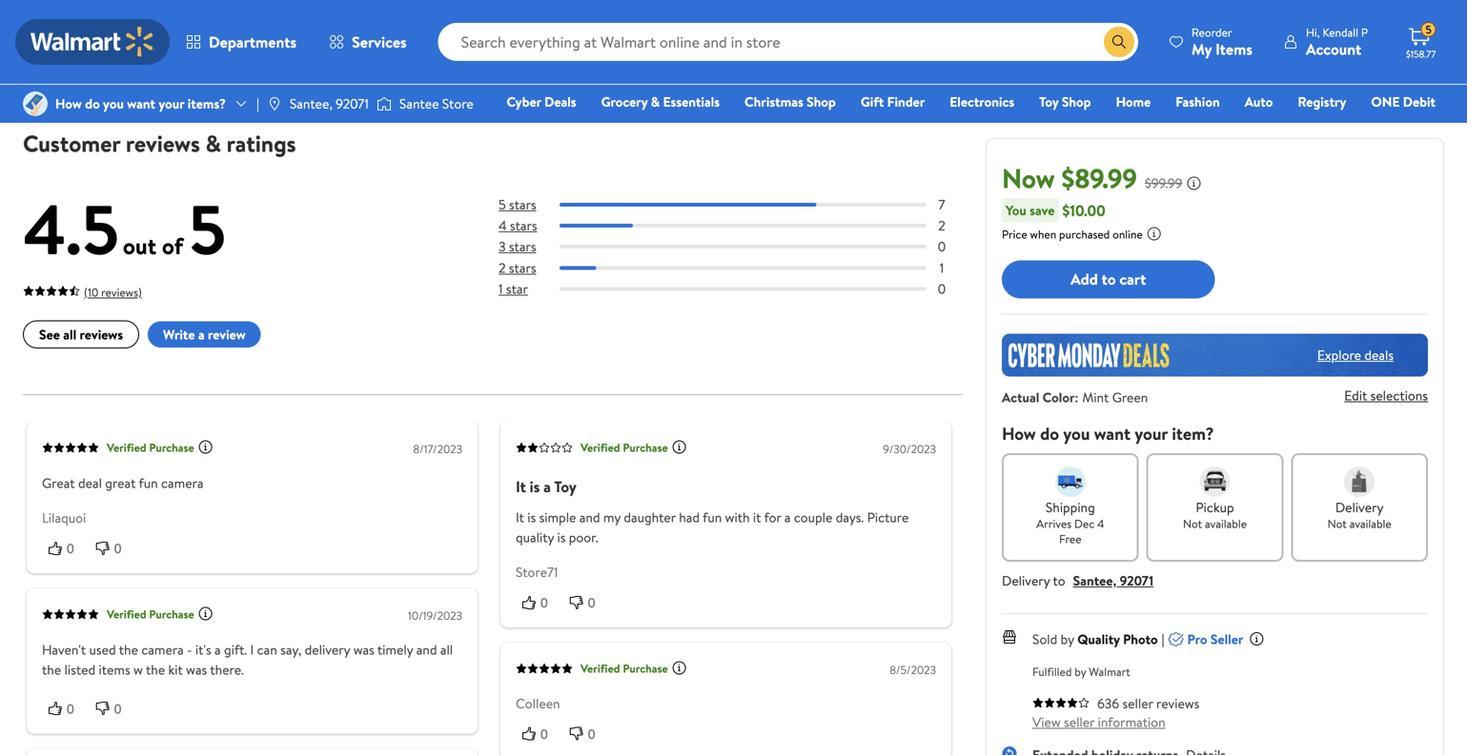 Task type: locate. For each thing, give the bounding box(es) containing it.
1 vertical spatial camera
[[141, 641, 184, 660]]

2 down the 7
[[938, 216, 945, 235]]

to inside button
[[1102, 269, 1116, 290]]

Search search field
[[438, 23, 1138, 61]]

shipping
[[531, 44, 571, 61], [66, 68, 107, 84], [296, 68, 337, 84], [771, 68, 812, 84]]

2-day shipping up santee, 92071
[[265, 68, 337, 84]]

picture
[[867, 509, 909, 527]]

fun
[[139, 474, 158, 493], [703, 509, 722, 527]]

3+ day shipping down walmart image
[[31, 68, 107, 84]]

5
[[1425, 22, 1432, 38], [189, 181, 226, 277], [499, 195, 506, 214]]

shop right christmas
[[807, 92, 836, 111]]

3 stars
[[499, 238, 536, 256]]

4 product group from the left
[[732, 0, 940, 113]]

1 horizontal spatial do
[[1040, 422, 1059, 446]]

price when purchased online
[[1002, 226, 1143, 242]]

0 horizontal spatial 2-day shipping
[[265, 68, 337, 84]]

0 horizontal spatial 1
[[499, 280, 503, 298]]

1 horizontal spatial 3+
[[735, 68, 748, 84]]

4 stars
[[499, 216, 537, 235]]

santee, 92071 button
[[1073, 572, 1154, 590]]

verified
[[107, 440, 146, 456], [581, 440, 620, 456], [107, 607, 146, 623], [581, 661, 620, 677]]

1 3+ day shipping from the left
[[31, 68, 107, 84]]

intent image for delivery image
[[1344, 467, 1375, 497]]

Walmart Site-Wide search field
[[438, 23, 1138, 61]]

1 horizontal spatial you
[[1063, 422, 1090, 446]]

arrives
[[1036, 516, 1072, 532]]

1 horizontal spatial available
[[1350, 516, 1391, 532]]

available for delivery
[[1350, 516, 1391, 532]]

2 vertical spatial reviews
[[1156, 695, 1200, 713]]

 image
[[23, 92, 48, 116], [376, 94, 392, 113]]

2 3+ day shipping from the left
[[735, 68, 812, 84]]

was left timely on the left of page
[[353, 641, 374, 660]]

lilaquoi
[[42, 509, 86, 528]]

not inside pickup not available
[[1183, 516, 1202, 532]]

& down items?
[[206, 128, 221, 160]]

the down haven't
[[42, 661, 61, 680]]

0 horizontal spatial by
[[1061, 630, 1074, 649]]

:
[[1075, 388, 1078, 407]]

how
[[55, 94, 82, 113], [1002, 422, 1036, 446]]

0 vertical spatial to
[[1102, 269, 1116, 290]]

a inside haven't used the camera - it's a gift.  i can say, delivery was timely and all the listed items w the kit was there.
[[214, 641, 221, 660]]

explore deals
[[1317, 346, 1394, 365]]

1 for 1
[[940, 259, 944, 277]]

not inside delivery not available
[[1328, 516, 1347, 532]]

2 progress bar from the top
[[560, 224, 927, 228]]

1 horizontal spatial delivery
[[1335, 498, 1384, 517]]

your left item?
[[1135, 422, 1168, 446]]

one debit link
[[1363, 92, 1444, 112]]

reviews
[[126, 128, 200, 160], [80, 326, 123, 344], [1156, 695, 1200, 713]]

seller for 636
[[1122, 695, 1153, 713]]

pro seller info image
[[1249, 632, 1264, 647]]

2-day shipping up "cyber deals" link
[[500, 44, 571, 61]]

3+ up christmas
[[735, 68, 748, 84]]

debit
[[1403, 92, 1436, 111]]

want
[[127, 94, 155, 113], [1094, 422, 1131, 446]]

1 vertical spatial do
[[1040, 422, 1059, 446]]

camera up kit
[[141, 641, 184, 660]]

1 horizontal spatial |
[[1162, 630, 1164, 649]]

2 horizontal spatial reviews
[[1156, 695, 1200, 713]]

available inside delivery not available
[[1350, 516, 1391, 532]]

3 product group from the left
[[497, 0, 705, 134]]

you for how do you want your items?
[[103, 94, 124, 113]]

is up quality
[[527, 509, 536, 527]]

stars down 5 stars
[[510, 216, 537, 235]]

gift finder link
[[852, 92, 933, 112]]

verified purchase information image
[[672, 440, 687, 455]]

0
[[938, 238, 946, 256], [938, 280, 946, 298], [67, 541, 74, 557], [114, 541, 122, 557], [540, 596, 548, 611], [588, 596, 595, 611], [67, 702, 74, 717], [114, 702, 122, 717], [540, 727, 548, 742], [588, 727, 595, 742]]

4 left services
[[323, 37, 330, 53]]

1 available from the left
[[1205, 516, 1247, 532]]

0 horizontal spatial 3+
[[31, 68, 43, 84]]

day
[[511, 44, 528, 61], [46, 68, 63, 84], [276, 68, 293, 84], [751, 68, 768, 84]]

1 vertical spatial verified purchase information image
[[198, 607, 213, 622]]

fun right the great at left
[[139, 474, 158, 493]]

information
[[1098, 713, 1165, 732]]

0 horizontal spatial to
[[1053, 572, 1065, 590]]

day up christmas
[[751, 68, 768, 84]]

is down simple
[[557, 529, 566, 547]]

1 horizontal spatial &
[[651, 92, 660, 111]]

0 horizontal spatial available
[[1205, 516, 1247, 532]]

1 horizontal spatial toy
[[1039, 92, 1059, 111]]

0 horizontal spatial not
[[1183, 516, 1202, 532]]

1 left star
[[499, 280, 503, 298]]

1 vertical spatial |
[[1162, 630, 1164, 649]]

toy right electronics
[[1039, 92, 1059, 111]]

0 vertical spatial |
[[256, 94, 259, 113]]

reviews down (10
[[80, 326, 123, 344]]

3 progress bar from the top
[[560, 245, 927, 249]]

you
[[103, 94, 124, 113], [1063, 422, 1090, 446]]

available down intent image for delivery
[[1350, 516, 1391, 532]]

product group containing 3+ day shipping
[[732, 0, 940, 113]]

0 horizontal spatial |
[[256, 94, 259, 113]]

stars for 2 stars
[[509, 259, 536, 277]]

all
[[63, 326, 76, 344], [440, 641, 453, 660]]

to down free on the bottom right of the page
[[1053, 572, 1065, 590]]

0 horizontal spatial shop
[[807, 92, 836, 111]]

stars for 3 stars
[[509, 238, 536, 256]]

0 vertical spatial toy
[[1039, 92, 1059, 111]]

0 vertical spatial &
[[651, 92, 660, 111]]

how up the customer at left
[[55, 94, 82, 113]]

cyber deals
[[507, 92, 576, 111]]

purchase for great deal great fun camera
[[149, 440, 194, 456]]

1 vertical spatial want
[[1094, 422, 1131, 446]]

2 shop from the left
[[1062, 92, 1091, 111]]

3+ for first product group
[[31, 68, 43, 84]]

shop left home at the top of page
[[1062, 92, 1091, 111]]

view seller information link
[[1032, 713, 1165, 732]]

1 horizontal spatial how
[[1002, 422, 1036, 446]]

1 horizontal spatial shop
[[1062, 92, 1091, 111]]

all right see
[[63, 326, 76, 344]]

2 it from the top
[[516, 509, 524, 527]]

poor.
[[569, 529, 598, 547]]

$99.99
[[1145, 174, 1182, 193]]

3+
[[31, 68, 43, 84], [735, 68, 748, 84]]

reviews down how do you want your items?
[[126, 128, 200, 160]]

5 for 5
[[1425, 22, 1432, 38]]

1 vertical spatial you
[[1063, 422, 1090, 446]]

0 vertical spatial 92071
[[336, 94, 369, 113]]

1 vertical spatial &
[[206, 128, 221, 160]]

0 vertical spatial fun
[[139, 474, 158, 493]]

intent image for pickup image
[[1200, 467, 1230, 497]]

2 3+ from the left
[[735, 68, 748, 84]]

0 horizontal spatial delivery
[[1002, 572, 1050, 590]]

0 vertical spatial you
[[103, 94, 124, 113]]

departments button
[[170, 19, 313, 65]]

purchase for haven't used the camera - it's a gift.  i can say, delivery was timely and all the listed items w the kit was there.
[[149, 607, 194, 623]]

2 down 3
[[499, 259, 506, 277]]

want down mint
[[1094, 422, 1131, 446]]

fun right had
[[703, 509, 722, 527]]

0 horizontal spatial do
[[85, 94, 100, 113]]

intent image for shipping image
[[1055, 467, 1086, 497]]

toy
[[1039, 92, 1059, 111], [554, 477, 577, 498]]

delivery down intent image for delivery
[[1335, 498, 1384, 517]]

progress bar
[[560, 203, 927, 207], [560, 224, 927, 228], [560, 245, 927, 249], [560, 266, 927, 270], [560, 287, 927, 291]]

verified purchase
[[107, 440, 194, 456], [581, 440, 668, 456], [107, 607, 194, 623], [581, 661, 668, 677]]

2 vertical spatial is
[[557, 529, 566, 547]]

0 horizontal spatial seller
[[1064, 713, 1095, 732]]

0 horizontal spatial toy
[[554, 477, 577, 498]]

0 vertical spatial all
[[63, 326, 76, 344]]

2-
[[500, 44, 511, 61], [265, 68, 276, 84]]

1 horizontal spatial 2
[[938, 216, 945, 235]]

to left cart
[[1102, 269, 1116, 290]]

0 vertical spatial is
[[530, 477, 540, 498]]

shipping up deals
[[531, 44, 571, 61]]

0 vertical spatial 2
[[938, 216, 945, 235]]

santee, down free on the bottom right of the page
[[1073, 572, 1116, 590]]

1 shop from the left
[[807, 92, 836, 111]]

0 vertical spatial delivery
[[1335, 498, 1384, 517]]

1 not from the left
[[1183, 516, 1202, 532]]

say,
[[280, 641, 301, 660]]

4 up how do you want your items?
[[88, 37, 95, 53]]

1 horizontal spatial 2-day shipping
[[500, 44, 571, 61]]

verified purchase information image
[[198, 440, 213, 455], [198, 607, 213, 622], [672, 661, 687, 676]]

day down departments
[[276, 68, 293, 84]]

santee, up ratings
[[290, 94, 332, 113]]

1 vertical spatial santee,
[[1073, 572, 1116, 590]]

delivery inside delivery not available
[[1335, 498, 1384, 517]]

5 up $158.77
[[1425, 22, 1432, 38]]

1 vertical spatial delivery
[[1002, 572, 1050, 590]]

the right w
[[146, 661, 165, 680]]

store
[[442, 94, 474, 113]]

by right fulfilled
[[1075, 664, 1086, 680]]

do for how do you want your items?
[[85, 94, 100, 113]]

quality
[[516, 529, 554, 547]]

3+ day shipping
[[31, 68, 107, 84], [735, 68, 812, 84]]

& right "grocery"
[[651, 92, 660, 111]]

shipping up christmas shop
[[771, 68, 812, 84]]

seller right 636
[[1122, 695, 1153, 713]]

stars right 3
[[509, 238, 536, 256]]

| up ratings
[[256, 94, 259, 113]]

fun inside "it is simple and my daughter had fun with it for a couple days. picture quality is poor."
[[703, 509, 722, 527]]

1 vertical spatial was
[[186, 661, 207, 680]]

my
[[603, 509, 621, 527]]

walmart+
[[1379, 119, 1436, 138]]

how for how do you want your items?
[[55, 94, 82, 113]]

with
[[725, 509, 750, 527]]

by right sold in the right bottom of the page
[[1061, 630, 1074, 649]]

home
[[1116, 92, 1151, 111]]

92071 up photo
[[1120, 572, 1154, 590]]

shop
[[807, 92, 836, 111], [1062, 92, 1091, 111]]

p
[[1361, 24, 1368, 41]]

1 star
[[499, 280, 528, 298]]

it inside "it is simple and my daughter had fun with it for a couple days. picture quality is poor."
[[516, 509, 524, 527]]

all inside haven't used the camera - it's a gift.  i can say, delivery was timely and all the listed items w the kit was there.
[[440, 641, 453, 660]]

(10 reviews)
[[84, 285, 142, 301]]

0 horizontal spatial 92071
[[336, 94, 369, 113]]

price
[[1002, 226, 1027, 242]]

you
[[1006, 201, 1027, 219]]

how down 'actual' on the right of the page
[[1002, 422, 1036, 446]]

camera right the great at left
[[161, 474, 203, 493]]

1 horizontal spatial  image
[[376, 94, 392, 113]]

5 progress bar from the top
[[560, 287, 927, 291]]

was
[[353, 641, 374, 660], [186, 661, 207, 680]]

0 horizontal spatial 2-
[[265, 68, 276, 84]]

verified purchase for great deal great fun camera
[[107, 440, 194, 456]]

1 horizontal spatial 5
[[499, 195, 506, 214]]

0 horizontal spatial all
[[63, 326, 76, 344]]

available inside pickup not available
[[1205, 516, 1247, 532]]

0 horizontal spatial you
[[103, 94, 124, 113]]

0 horizontal spatial 3+ day shipping
[[31, 68, 107, 84]]

item?
[[1172, 422, 1214, 446]]

it is simple and my daughter had fun with it for a couple days. picture quality is poor.
[[516, 509, 909, 547]]

1 horizontal spatial by
[[1075, 664, 1086, 680]]

5 up the 4 stars
[[499, 195, 506, 214]]

you up the customer at left
[[103, 94, 124, 113]]

delivery for to
[[1002, 572, 1050, 590]]

 image left 'santee'
[[376, 94, 392, 113]]

want for items?
[[127, 94, 155, 113]]

2 available from the left
[[1350, 516, 1391, 532]]

and up poor.
[[579, 509, 600, 527]]

delivery up sold in the right bottom of the page
[[1002, 572, 1050, 590]]

4 right dec
[[1097, 516, 1104, 532]]

reviews down pro
[[1156, 695, 1200, 713]]

1 vertical spatial how
[[1002, 422, 1036, 446]]

not down intent image for delivery
[[1328, 516, 1347, 532]]

0 vertical spatial 2-
[[500, 44, 511, 61]]

 image up the customer at left
[[23, 92, 48, 116]]

1 progress bar from the top
[[560, 203, 927, 207]]

4.1777 stars out of 5, based on 636 seller reviews element
[[1032, 698, 1090, 709]]

fulfilled by walmart
[[1032, 664, 1130, 680]]

1 vertical spatial all
[[440, 641, 453, 660]]

4 progress bar from the top
[[560, 266, 927, 270]]

progress bar for 5 stars
[[560, 203, 927, 207]]

by for fulfilled
[[1075, 664, 1086, 680]]

4 inside shipping arrives dec 4 free
[[1097, 516, 1104, 532]]

product group
[[27, 0, 235, 95], [262, 0, 470, 113], [497, 0, 705, 134], [732, 0, 940, 113]]

is up simple
[[530, 477, 540, 498]]

was right kit
[[186, 661, 207, 680]]

2- down departments
[[265, 68, 276, 84]]

delivery
[[305, 641, 350, 660]]

had
[[679, 509, 700, 527]]

save
[[1030, 201, 1055, 219]]

do up the customer at left
[[85, 94, 100, 113]]

legal information image
[[1146, 226, 1162, 241]]

1 horizontal spatial all
[[440, 641, 453, 660]]

2 not from the left
[[1328, 516, 1347, 532]]

to for delivery
[[1053, 572, 1065, 590]]

toy up simple
[[554, 477, 577, 498]]

and right timely on the left of page
[[416, 641, 437, 660]]

1 horizontal spatial and
[[579, 509, 600, 527]]

not down intent image for pickup
[[1183, 516, 1202, 532]]

1 vertical spatial 1
[[499, 280, 503, 298]]

the up w
[[119, 641, 138, 660]]

is
[[530, 477, 540, 498], [527, 509, 536, 527], [557, 529, 566, 547]]

day down walmart image
[[46, 68, 63, 84]]

0 vertical spatial by
[[1061, 630, 1074, 649]]

1 vertical spatial fun
[[703, 509, 722, 527]]

stars
[[509, 195, 536, 214], [510, 216, 537, 235], [509, 238, 536, 256], [509, 259, 536, 277]]

1 horizontal spatial seller
[[1122, 695, 1153, 713]]

pickup
[[1196, 498, 1234, 517]]

1 it from the top
[[516, 477, 526, 498]]

1 horizontal spatial 2-
[[500, 44, 511, 61]]

your left items?
[[159, 94, 184, 113]]

0 vertical spatial 1
[[940, 259, 944, 277]]

ratings
[[227, 128, 296, 160]]

and inside haven't used the camera - it's a gift.  i can say, delivery was timely and all the listed items w the kit was there.
[[416, 641, 437, 660]]

verified purchase for colleen
[[581, 661, 668, 677]]

deals
[[544, 92, 576, 111]]

do
[[85, 94, 100, 113], [1040, 422, 1059, 446]]

it for it is simple and my daughter had fun with it for a couple days. picture quality is poor.
[[516, 509, 524, 527]]

fashion
[[1176, 92, 1220, 111]]

1 vertical spatial and
[[416, 641, 437, 660]]

not for pickup
[[1183, 516, 1202, 532]]

1 horizontal spatial was
[[353, 641, 374, 660]]

camera inside haven't used the camera - it's a gift.  i can say, delivery was timely and all the listed items w the kit was there.
[[141, 641, 184, 660]]

now $89.99
[[1002, 160, 1137, 197]]

delivery for not
[[1335, 498, 1384, 517]]

0 vertical spatial verified purchase information image
[[198, 440, 213, 455]]

see all reviews link
[[23, 321, 139, 349]]

great
[[42, 474, 75, 493]]

shop for toy shop
[[1062, 92, 1091, 111]]

0 horizontal spatial your
[[159, 94, 184, 113]]

you down :
[[1063, 422, 1090, 446]]

(10 reviews) link
[[23, 281, 142, 302]]

purchased
[[1059, 226, 1110, 242]]

1 vertical spatial to
[[1053, 572, 1065, 590]]

$89.99
[[1061, 160, 1137, 197]]

seller down 4.1777 stars out of 5, based on 636 seller reviews element
[[1064, 713, 1095, 732]]

1 vertical spatial your
[[1135, 422, 1168, 446]]

1 down the 7
[[940, 259, 944, 277]]

0 vertical spatial your
[[159, 94, 184, 113]]

1 horizontal spatial 1
[[940, 259, 944, 277]]

haven't used the camera - it's a gift.  i can say, delivery was timely and all the listed items w the kit was there.
[[42, 641, 453, 680]]

a up simple
[[543, 477, 551, 498]]

reviews for 636 seller reviews
[[1156, 695, 1200, 713]]

reviews for see all reviews
[[80, 326, 123, 344]]

want up the "customer reviews & ratings" on the top of page
[[127, 94, 155, 113]]

 image for santee store
[[376, 94, 392, 113]]

seller
[[1122, 695, 1153, 713], [1064, 713, 1095, 732]]

santee
[[399, 94, 439, 113]]

kit
[[168, 661, 183, 680]]

0 horizontal spatial 2
[[499, 259, 506, 277]]

pro
[[1187, 630, 1207, 649]]

all down 10/19/2023
[[440, 641, 453, 660]]

sold by quality photo
[[1032, 630, 1158, 649]]

1 vertical spatial toy
[[554, 477, 577, 498]]

1 horizontal spatial to
[[1102, 269, 1116, 290]]

$158.77
[[1406, 48, 1436, 61]]

0 horizontal spatial 5
[[189, 181, 226, 277]]

couple
[[794, 509, 833, 527]]

1 horizontal spatial not
[[1328, 516, 1347, 532]]

is for simple
[[527, 509, 536, 527]]

shipping up santee, 92071
[[296, 68, 337, 84]]

day up cyber
[[511, 44, 528, 61]]

delivery
[[1335, 498, 1384, 517], [1002, 572, 1050, 590]]

do down color
[[1040, 422, 1059, 446]]

0 vertical spatial want
[[127, 94, 155, 113]]

1 3+ from the left
[[31, 68, 43, 84]]

5 right of
[[189, 181, 226, 277]]

| right photo
[[1162, 630, 1164, 649]]

92071 down services dropdown button
[[336, 94, 369, 113]]

pro seller
[[1187, 630, 1243, 649]]

0 horizontal spatial how
[[55, 94, 82, 113]]

0 vertical spatial and
[[579, 509, 600, 527]]

0 horizontal spatial reviews
[[80, 326, 123, 344]]

used
[[89, 641, 116, 660]]

2- up cyber
[[500, 44, 511, 61]]

0 vertical spatial it
[[516, 477, 526, 498]]

 image
[[267, 96, 282, 112]]

1 vertical spatial reviews
[[80, 326, 123, 344]]

3+ down walmart image
[[31, 68, 43, 84]]

1 vertical spatial 92071
[[1120, 572, 1154, 590]]

stars down 3 stars
[[509, 259, 536, 277]]

available down intent image for pickup
[[1205, 516, 1247, 532]]

stars up the 4 stars
[[509, 195, 536, 214]]

is for a
[[530, 477, 540, 498]]

1 horizontal spatial reviews
[[126, 128, 200, 160]]

a right it's at the bottom of page
[[214, 641, 221, 660]]

a right "for"
[[784, 509, 791, 527]]

0 horizontal spatial &
[[206, 128, 221, 160]]

how do you want your items?
[[55, 94, 226, 113]]

3+ day shipping up christmas
[[735, 68, 812, 84]]



Task type: vqa. For each thing, say whether or not it's contained in the screenshot.
available
yes



Task type: describe. For each thing, give the bounding box(es) containing it.
5 for 5 stars
[[499, 195, 506, 214]]

actual color : mint green
[[1002, 388, 1148, 407]]

finder
[[887, 92, 925, 111]]

3
[[499, 238, 506, 256]]

0 horizontal spatial fun
[[139, 474, 158, 493]]

to for add
[[1102, 269, 1116, 290]]

star
[[506, 280, 528, 298]]

4 up 3
[[499, 216, 507, 235]]

services
[[352, 31, 407, 52]]

shipping down walmart image
[[66, 68, 107, 84]]

walmart image
[[31, 27, 154, 57]]

1 horizontal spatial the
[[119, 641, 138, 660]]

your for item?
[[1135, 422, 1168, 446]]

1 product group from the left
[[27, 0, 235, 95]]

view seller information
[[1032, 713, 1165, 732]]

sold
[[1032, 630, 1057, 649]]

0 vertical spatial was
[[353, 641, 374, 660]]

verified purchase for haven't used the camera - it's a gift.  i can say, delivery was timely and all the listed items w the kit was there.
[[107, 607, 194, 623]]

progress bar for 4 stars
[[560, 224, 927, 228]]

great
[[105, 474, 136, 493]]

store71
[[516, 563, 558, 582]]

online
[[1113, 226, 1143, 242]]

want for item?
[[1094, 422, 1131, 446]]

2 vertical spatial verified purchase information image
[[672, 661, 687, 676]]

items
[[1215, 39, 1253, 60]]

there.
[[210, 661, 244, 680]]

cyber monday deals image
[[1002, 334, 1428, 377]]

free
[[1059, 531, 1081, 547]]

it for it is a toy
[[516, 477, 526, 498]]

and inside "it is simple and my daughter had fun with it for a couple days. picture quality is poor."
[[579, 509, 600, 527]]

registry
[[1298, 92, 1346, 111]]

8/5/2023
[[890, 662, 936, 679]]

do for how do you want your item?
[[1040, 422, 1059, 446]]

add to cart
[[1071, 269, 1146, 290]]

verified purchase information image for -
[[198, 607, 213, 622]]

0 horizontal spatial santee,
[[290, 94, 332, 113]]

colleen
[[516, 695, 560, 713]]

8/17/2023
[[413, 441, 462, 458]]

4.5
[[23, 181, 119, 277]]

1 vertical spatial 2-
[[265, 68, 276, 84]]

1 vertical spatial 2-day shipping
[[265, 68, 337, 84]]

write a review
[[163, 326, 246, 344]]

verified purchase information image for camera
[[198, 440, 213, 455]]

a inside "it is simple and my daughter had fun with it for a couple days. picture quality is poor."
[[784, 509, 791, 527]]

explore
[[1317, 346, 1361, 365]]

3+ for product group containing 3+ day shipping
[[735, 68, 748, 84]]

review
[[208, 326, 246, 344]]

electronics
[[950, 92, 1014, 111]]

(10
[[84, 285, 98, 301]]

delivery not available
[[1328, 498, 1391, 532]]

now
[[1002, 160, 1055, 197]]

explore deals link
[[1310, 338, 1401, 372]]

toy shop
[[1039, 92, 1091, 111]]

deal
[[78, 474, 102, 493]]

learn more about strikethrough prices image
[[1186, 176, 1202, 191]]

stars for 4 stars
[[510, 216, 537, 235]]

9/30/2023
[[883, 441, 936, 458]]

you save $10.00
[[1006, 200, 1106, 221]]

mint
[[1082, 388, 1109, 407]]

view
[[1032, 713, 1061, 732]]

items?
[[188, 94, 226, 113]]

2 for 2 stars
[[499, 259, 506, 277]]

shipping
[[1046, 498, 1095, 517]]

cyber
[[507, 92, 541, 111]]

a right write
[[198, 326, 205, 344]]

pickup not available
[[1183, 498, 1247, 532]]

cart
[[1119, 269, 1146, 290]]

seller for view
[[1064, 713, 1095, 732]]

items
[[99, 661, 130, 680]]

add to cart button
[[1002, 260, 1215, 299]]

it
[[753, 509, 761, 527]]

santee store
[[399, 94, 474, 113]]

dec
[[1074, 516, 1095, 532]]

i
[[250, 641, 254, 660]]

available for pickup
[[1205, 516, 1247, 532]]

photo
[[1123, 630, 1158, 649]]

you for how do you want your item?
[[1063, 422, 1090, 446]]

1 for 1 star
[[499, 280, 503, 298]]

daughter
[[624, 509, 676, 527]]

$10.00
[[1062, 200, 1106, 221]]

auto
[[1245, 92, 1273, 111]]

progress bar for 1 star
[[560, 287, 927, 291]]

2 for 2
[[938, 216, 945, 235]]

2 product group from the left
[[262, 0, 470, 113]]

7
[[938, 195, 945, 214]]

2 stars
[[499, 259, 536, 277]]

days.
[[836, 509, 864, 527]]

how for how do you want your item?
[[1002, 422, 1036, 446]]

 image for how do you want your items?
[[23, 92, 48, 116]]

purchase for colleen
[[623, 661, 668, 677]]

gift.
[[224, 641, 247, 660]]

by for sold
[[1061, 630, 1074, 649]]

shipping arrives dec 4 free
[[1036, 498, 1104, 547]]

shop for christmas shop
[[807, 92, 836, 111]]

grocery & essentials
[[601, 92, 720, 111]]

great deal great fun camera
[[42, 474, 203, 493]]

verified for great deal great fun camera
[[107, 440, 146, 456]]

0 vertical spatial 2-day shipping
[[500, 44, 571, 61]]

verified for haven't used the camera - it's a gift.  i can say, delivery was timely and all the listed items w the kit was there.
[[107, 607, 146, 623]]

my
[[1192, 39, 1212, 60]]

your for items?
[[159, 94, 184, 113]]

toy shop link
[[1031, 92, 1100, 112]]

simple
[[539, 509, 576, 527]]

essentials
[[663, 92, 720, 111]]

hi, kendall p account
[[1306, 24, 1368, 60]]

electronics link
[[941, 92, 1023, 112]]

progress bar for 2 stars
[[560, 266, 927, 270]]

search icon image
[[1112, 34, 1127, 50]]

636
[[1097, 695, 1119, 713]]

christmas shop link
[[736, 92, 844, 112]]

product group containing 2-day shipping
[[497, 0, 705, 134]]

of
[[162, 230, 183, 262]]

0 vertical spatial camera
[[161, 474, 203, 493]]

color
[[1043, 388, 1075, 407]]

seller
[[1210, 630, 1243, 649]]

not for delivery
[[1328, 516, 1347, 532]]

0 vertical spatial reviews
[[126, 128, 200, 160]]

one debit walmart+
[[1371, 92, 1436, 138]]

when
[[1030, 226, 1056, 242]]

gift finder
[[861, 92, 925, 111]]

account
[[1306, 39, 1361, 60]]

progress bar for 3 stars
[[560, 245, 927, 249]]

reorder
[[1192, 24, 1232, 41]]

cyber deals link
[[498, 92, 585, 112]]

write a review link
[[147, 321, 262, 349]]

0 horizontal spatial the
[[42, 661, 61, 680]]

reorder my items
[[1192, 24, 1253, 60]]

for
[[764, 509, 781, 527]]

1 horizontal spatial santee,
[[1073, 572, 1116, 590]]

2 horizontal spatial the
[[146, 661, 165, 680]]

verified for colleen
[[581, 661, 620, 677]]

1 horizontal spatial 92071
[[1120, 572, 1154, 590]]

stars for 5 stars
[[509, 195, 536, 214]]



